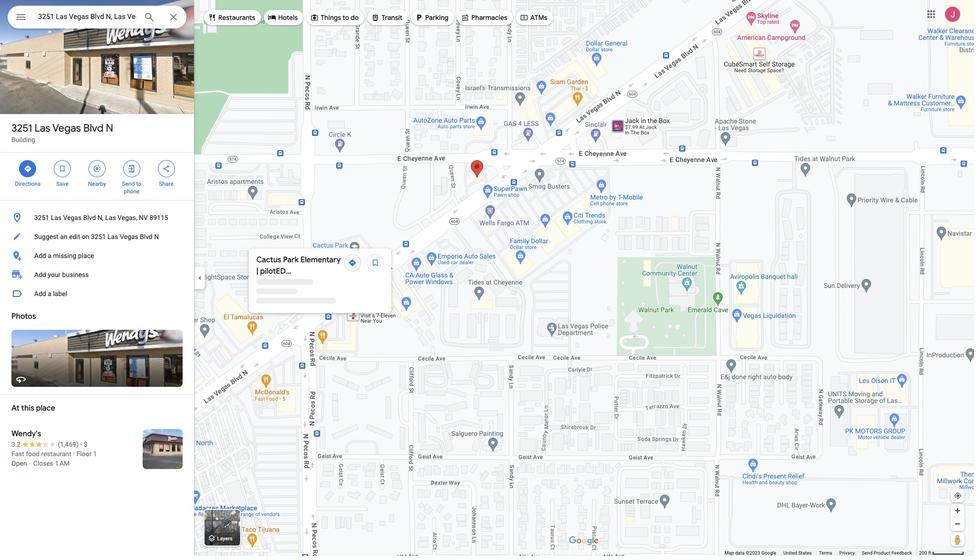 Task type: describe. For each thing, give the bounding box(es) containing it.

[[415, 12, 424, 23]]

blvd for n,
[[83, 214, 96, 222]]

on
[[82, 233, 89, 241]]

closes
[[33, 460, 53, 468]]

2 vertical spatial 3251
[[91, 233, 106, 241]]

elementary
[[301, 256, 341, 265]]

 things to do
[[310, 12, 359, 23]]

to inside  things to do
[[343, 13, 349, 22]]

google
[[762, 551, 777, 556]]

transit
[[382, 13, 403, 22]]

 atms
[[520, 12, 548, 23]]


[[162, 164, 171, 174]]

 restaurants
[[208, 12, 255, 23]]


[[24, 164, 32, 174]]

2 vertical spatial blvd
[[140, 233, 153, 241]]

200 ft button
[[919, 551, 964, 556]]

add for add a label
[[34, 290, 46, 298]]


[[268, 12, 276, 23]]

united
[[784, 551, 797, 556]]

· $
[[80, 441, 87, 449]]

 button
[[8, 6, 34, 30]]


[[127, 164, 136, 174]]

add a missing place button
[[0, 246, 194, 266]]

map data ©2023 google
[[725, 551, 777, 556]]

save image
[[371, 259, 380, 267]]

n inside 3251 las vegas blvd n building
[[106, 122, 113, 135]]

ft
[[929, 551, 932, 556]]

none field inside 3251 las vegas blvd n, las vegas, nv 89115 field
[[38, 11, 136, 22]]


[[208, 12, 216, 23]]

add a label button
[[0, 285, 194, 304]]

hotels
[[278, 13, 298, 22]]

atms
[[531, 13, 548, 22]]

|
[[256, 267, 258, 276]]

google maps element
[[0, 0, 974, 557]]

vegas for n,
[[63, 214, 82, 222]]

nv
[[139, 214, 148, 222]]

states
[[799, 551, 812, 556]]

piloted…
[[260, 267, 291, 276]]

parking
[[425, 13, 449, 22]]

 pharmacies
[[461, 12, 508, 23]]

3251 las vegas blvd n building
[[11, 122, 113, 144]]

feedback
[[892, 551, 912, 556]]

restaurant
[[41, 451, 71, 458]]

fast food restaurant · floor 1 open ⋅ closes 1 am
[[11, 451, 97, 468]]

suggest an edit on 3251 las vegas blvd n button
[[0, 227, 194, 246]]

open
[[11, 460, 27, 468]]

3251 las vegas blvd n main content
[[0, 0, 194, 557]]

at this place
[[11, 404, 55, 413]]

3251 Las Vegas Blvd N, Las Vegas, NV 89115 field
[[8, 6, 187, 29]]

200 ft
[[919, 551, 932, 556]]

label
[[53, 290, 67, 298]]

 search field
[[8, 6, 187, 30]]

send to phone
[[122, 181, 141, 195]]

las inside 3251 las vegas blvd n building
[[35, 122, 50, 135]]

to inside send to phone
[[136, 181, 141, 187]]

send product feedback button
[[862, 551, 912, 557]]

$
[[84, 441, 87, 449]]

a for missing
[[48, 252, 51, 260]]

0 horizontal spatial place
[[36, 404, 55, 413]]

wendy's
[[11, 430, 41, 439]]

data
[[735, 551, 745, 556]]

 parking
[[415, 12, 449, 23]]

pharmacies
[[472, 13, 508, 22]]

missing
[[53, 252, 76, 260]]

business
[[62, 271, 89, 279]]

3.2 stars 1,469 reviews image
[[11, 440, 79, 450]]

3251 las vegas blvd n, las vegas, nv 89115
[[34, 214, 168, 222]]

add your business link
[[0, 266, 194, 285]]

(1,469)
[[58, 441, 79, 449]]

add for add your business
[[34, 271, 46, 279]]

vegas inside suggest an edit on 3251 las vegas blvd n button
[[120, 233, 138, 241]]


[[310, 12, 319, 23]]

89115
[[150, 214, 168, 222]]

an
[[60, 233, 67, 241]]

share
[[159, 181, 174, 187]]


[[461, 12, 470, 23]]

⋅
[[29, 460, 32, 468]]

show your location image
[[954, 492, 963, 501]]

suggest an edit on 3251 las vegas blvd n
[[34, 233, 159, 241]]

terms
[[819, 551, 833, 556]]

 hotels
[[268, 12, 298, 23]]

united states
[[784, 551, 812, 556]]

1 am
[[55, 460, 70, 468]]



Task type: vqa. For each thing, say whether or not it's contained in the screenshot.


Task type: locate. For each thing, give the bounding box(es) containing it.
2 a from the top
[[48, 290, 51, 298]]

3.2
[[11, 441, 21, 449]]

· left price: inexpensive image
[[80, 441, 82, 449]]

· left floor
[[73, 451, 75, 458]]

a left label
[[48, 290, 51, 298]]

actions for 3251 las vegas blvd n region
[[0, 153, 194, 200]]

1 vertical spatial 3251
[[34, 214, 49, 222]]

0 vertical spatial add
[[34, 252, 46, 260]]

add a label
[[34, 290, 67, 298]]

las up building
[[35, 122, 50, 135]]

blvd down the nv
[[140, 233, 153, 241]]

cactus
[[256, 256, 281, 265]]

las right n, at the left top of the page
[[105, 214, 116, 222]]

a left the missing
[[48, 252, 51, 260]]

· inside fast food restaurant · floor 1 open ⋅ closes 1 am
[[73, 451, 75, 458]]

2 horizontal spatial 3251
[[91, 233, 106, 241]]

terms button
[[819, 551, 833, 557]]

3251 inside 3251 las vegas blvd n building
[[11, 122, 32, 135]]

1 horizontal spatial n
[[154, 233, 159, 241]]

show street view coverage image
[[951, 533, 965, 547]]

1 horizontal spatial place
[[78, 252, 94, 260]]

add inside button
[[34, 252, 46, 260]]

0 vertical spatial a
[[48, 252, 51, 260]]

do
[[351, 13, 359, 22]]

cactus park elementary | piloted…
[[256, 256, 341, 276]]

add a missing place
[[34, 252, 94, 260]]

food
[[26, 451, 40, 458]]

footer containing map data ©2023 google
[[725, 551, 919, 557]]

add
[[34, 252, 46, 260], [34, 271, 46, 279], [34, 290, 46, 298]]

directions
[[15, 181, 41, 187]]

place
[[78, 252, 94, 260], [36, 404, 55, 413]]

at
[[11, 404, 19, 413]]

this
[[21, 404, 34, 413]]

to
[[343, 13, 349, 22], [136, 181, 141, 187]]

vegas
[[52, 122, 81, 135], [63, 214, 82, 222], [120, 233, 138, 241]]

a inside add a missing place button
[[48, 252, 51, 260]]

las inside suggest an edit on 3251 las vegas blvd n button
[[108, 233, 118, 241]]

blvd for n
[[83, 122, 103, 135]]

1 vertical spatial ·
[[73, 451, 75, 458]]

a
[[48, 252, 51, 260], [48, 290, 51, 298]]

0 vertical spatial blvd
[[83, 122, 103, 135]]

collapse side panel image
[[195, 273, 205, 284]]

1 vertical spatial a
[[48, 290, 51, 298]]

las up an
[[51, 214, 62, 222]]

map
[[725, 551, 734, 556]]

1 vertical spatial blvd
[[83, 214, 96, 222]]

a inside add a label button
[[48, 290, 51, 298]]

1 horizontal spatial send
[[862, 551, 873, 556]]

send
[[122, 181, 135, 187], [862, 551, 873, 556]]

place inside add a missing place button
[[78, 252, 94, 260]]

product
[[874, 551, 891, 556]]

1 horizontal spatial ·
[[80, 441, 82, 449]]

0 vertical spatial send
[[122, 181, 135, 187]]

2 vertical spatial vegas
[[120, 233, 138, 241]]

fast
[[11, 451, 24, 458]]

place down on
[[78, 252, 94, 260]]


[[520, 12, 529, 23]]

2 vertical spatial add
[[34, 290, 46, 298]]

google account: james peterson  
(james.peterson1902@gmail.com) image
[[945, 6, 961, 22]]

footer
[[725, 551, 919, 557]]

things
[[321, 13, 341, 22]]

restaurants
[[218, 13, 255, 22]]

1 a from the top
[[48, 252, 51, 260]]

place right this
[[36, 404, 55, 413]]


[[93, 164, 101, 174]]

0 vertical spatial to
[[343, 13, 349, 22]]

your
[[48, 271, 61, 279]]

add down suggest
[[34, 252, 46, 260]]

1 horizontal spatial to
[[343, 13, 349, 22]]

park
[[283, 256, 299, 265]]


[[15, 10, 27, 24]]

0 horizontal spatial send
[[122, 181, 135, 187]]

3251 up building
[[11, 122, 32, 135]]

send inside button
[[862, 551, 873, 556]]

vegas,
[[118, 214, 137, 222]]

vegas for n
[[52, 122, 81, 135]]

3251
[[11, 122, 32, 135], [34, 214, 49, 222], [91, 233, 106, 241]]

add left your
[[34, 271, 46, 279]]

0 horizontal spatial n
[[106, 122, 113, 135]]

0 vertical spatial ·
[[80, 441, 82, 449]]

0 horizontal spatial to
[[136, 181, 141, 187]]

layers
[[217, 536, 233, 543]]

3251 for n,
[[34, 214, 49, 222]]

directions image
[[348, 259, 357, 267]]

2 add from the top
[[34, 271, 46, 279]]

0 horizontal spatial ·
[[73, 451, 75, 458]]

0 vertical spatial n
[[106, 122, 113, 135]]

blvd up 
[[83, 122, 103, 135]]

phone
[[124, 188, 140, 195]]

1 vertical spatial to
[[136, 181, 141, 187]]

send product feedback
[[862, 551, 912, 556]]

to left do
[[343, 13, 349, 22]]

suggest
[[34, 233, 59, 241]]

1 vertical spatial place
[[36, 404, 55, 413]]

 transit
[[371, 12, 403, 23]]

©2023
[[746, 551, 760, 556]]

add your business
[[34, 271, 89, 279]]

1
[[93, 451, 97, 458]]

blvd left n, at the left top of the page
[[83, 214, 96, 222]]

photos
[[11, 312, 36, 322]]


[[371, 12, 380, 23]]

0 vertical spatial 3251
[[11, 122, 32, 135]]

edit
[[69, 233, 80, 241]]

nearby
[[88, 181, 106, 187]]

vegas inside 3251 las vegas blvd n, las vegas, nv 89115 button
[[63, 214, 82, 222]]

privacy
[[840, 551, 855, 556]]

1 vertical spatial n
[[154, 233, 159, 241]]

None field
[[38, 11, 136, 22]]

3251 up suggest
[[34, 214, 49, 222]]


[[58, 164, 67, 174]]

las
[[35, 122, 50, 135], [51, 214, 62, 222], [105, 214, 116, 222], [108, 233, 118, 241]]

send inside send to phone
[[122, 181, 135, 187]]

n,
[[98, 214, 104, 222]]

3 add from the top
[[34, 290, 46, 298]]

send up phone
[[122, 181, 135, 187]]

footer inside google maps element
[[725, 551, 919, 557]]

zoom in image
[[954, 508, 962, 515]]

zoom out image
[[954, 521, 962, 528]]

blvd inside 3251 las vegas blvd n building
[[83, 122, 103, 135]]

vegas up 
[[52, 122, 81, 135]]

0 vertical spatial place
[[78, 252, 94, 260]]

n inside button
[[154, 233, 159, 241]]

vegas up edit
[[63, 214, 82, 222]]

united states button
[[784, 551, 812, 557]]

send left the product
[[862, 551, 873, 556]]

n
[[106, 122, 113, 135], [154, 233, 159, 241]]

3251 right on
[[91, 233, 106, 241]]

0 vertical spatial vegas
[[52, 122, 81, 135]]

1 vertical spatial vegas
[[63, 214, 82, 222]]

floor
[[76, 451, 92, 458]]

a for label
[[48, 290, 51, 298]]

1 horizontal spatial 3251
[[34, 214, 49, 222]]

las down the '3251 las vegas blvd n, las vegas, nv 89115'
[[108, 233, 118, 241]]

blvd
[[83, 122, 103, 135], [83, 214, 96, 222], [140, 233, 153, 241]]

add left label
[[34, 290, 46, 298]]

1 vertical spatial send
[[862, 551, 873, 556]]

3251 las vegas blvd n, las vegas, nv 89115 button
[[0, 208, 194, 227]]

to up phone
[[136, 181, 141, 187]]

price: inexpensive image
[[84, 441, 87, 449]]

cactus park elementary | piloted… element
[[256, 255, 341, 277]]

1 vertical spatial add
[[34, 271, 46, 279]]

vegas inside 3251 las vegas blvd n building
[[52, 122, 81, 135]]

send for send to phone
[[122, 181, 135, 187]]

200
[[919, 551, 928, 556]]

privacy button
[[840, 551, 855, 557]]

send for send product feedback
[[862, 551, 873, 556]]

·
[[80, 441, 82, 449], [73, 451, 75, 458]]

1 add from the top
[[34, 252, 46, 260]]

add for add a missing place
[[34, 252, 46, 260]]

add inside button
[[34, 290, 46, 298]]

save
[[56, 181, 69, 187]]

3251 for n
[[11, 122, 32, 135]]

vegas down vegas,
[[120, 233, 138, 241]]

0 horizontal spatial 3251
[[11, 122, 32, 135]]



